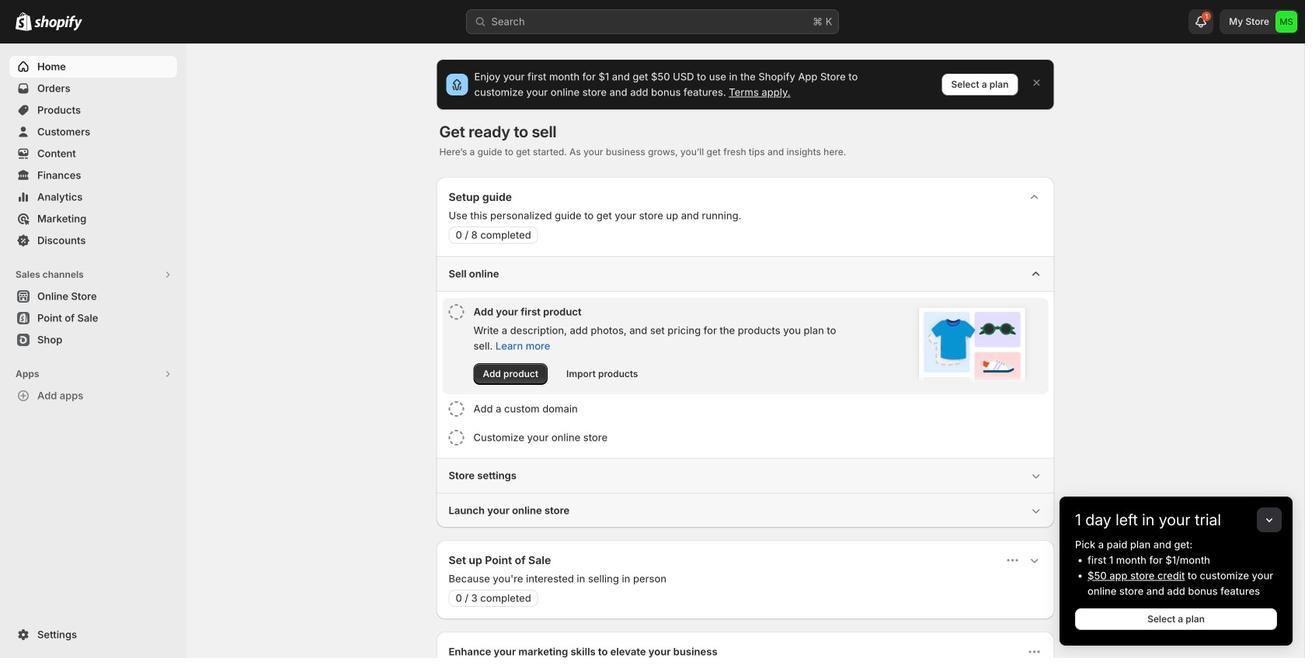 Task type: describe. For each thing, give the bounding box(es) containing it.
add a custom domain group
[[442, 395, 1048, 423]]

guide categories group
[[436, 256, 1055, 528]]

mark customize your online store as done image
[[449, 430, 464, 446]]

sell online group
[[436, 256, 1055, 458]]

setup guide region
[[436, 177, 1055, 528]]

customize your online store group
[[442, 424, 1048, 452]]

my store image
[[1276, 11, 1297, 33]]

mark add a custom domain as done image
[[449, 402, 464, 417]]



Task type: locate. For each thing, give the bounding box(es) containing it.
mark add your first product as done image
[[449, 305, 464, 320]]

shopify image
[[34, 15, 82, 31]]

add your first product group
[[442, 298, 1048, 395]]

shopify image
[[16, 12, 32, 31]]



Task type: vqa. For each thing, say whether or not it's contained in the screenshot.
mark customize your online store as done icon
yes



